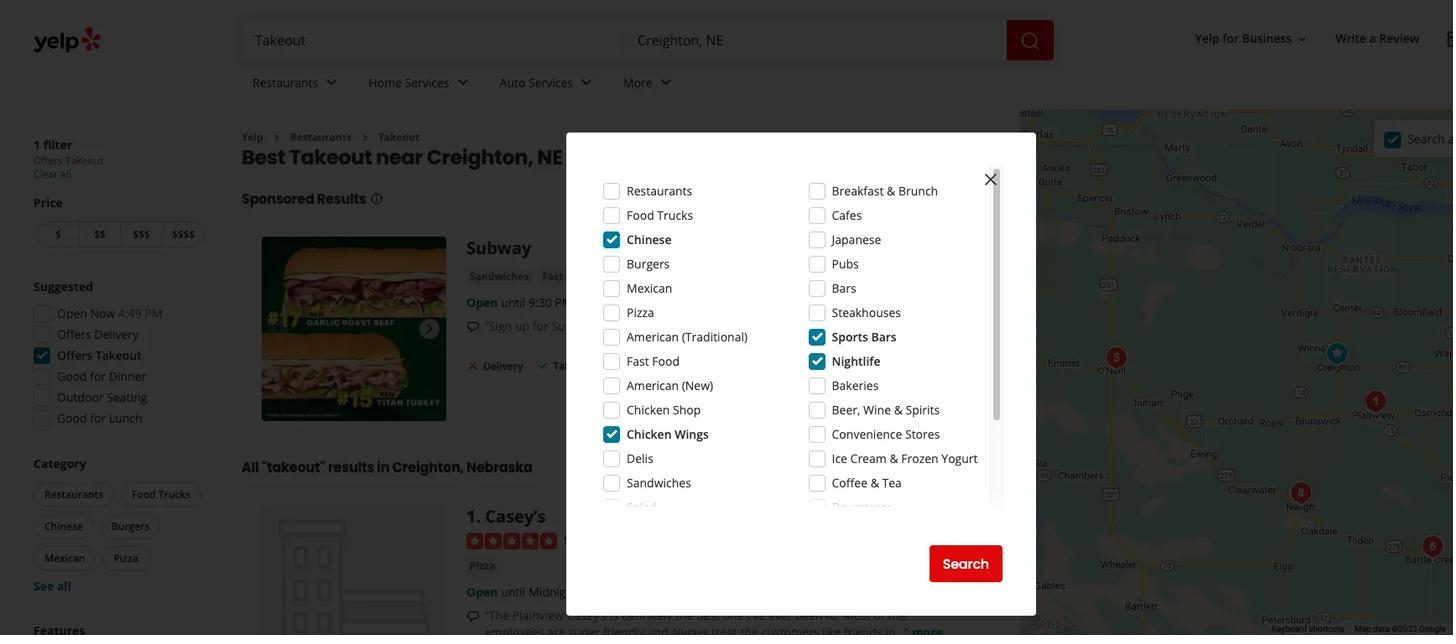 Task type: locate. For each thing, give the bounding box(es) containing it.
0 horizontal spatial pizza
[[114, 551, 138, 566]]

all "takeout" results in creighton, nebraska
[[242, 459, 533, 478]]

0 horizontal spatial fast food
[[542, 270, 590, 284]]

0 vertical spatial delivery
[[94, 326, 139, 342]]

and down definitely
[[648, 624, 669, 635]]

1 vertical spatial chicken
[[627, 426, 672, 442]]

1 filter offers takeout clear all
[[34, 137, 103, 181]]

ice
[[832, 451, 848, 467]]

slideshow element
[[262, 237, 446, 422]]

next image
[[420, 319, 440, 339]]

yelp for business button
[[1189, 24, 1316, 54]]

1 horizontal spatial pm
[[555, 295, 573, 311]]

offers inside 1 filter offers takeout clear all
[[34, 154, 63, 168]]

1 vertical spatial until
[[501, 584, 526, 600]]

0 vertical spatial good
[[57, 368, 87, 384]]

super
[[569, 624, 600, 635]]

offers down offers delivery
[[57, 347, 92, 363]]

5.0 link
[[564, 531, 581, 549]]

for down outdoor seating
[[90, 410, 106, 426]]

1 vertical spatial sandwiches
[[627, 475, 691, 491]]

offers down filter
[[34, 154, 63, 168]]

best takeout near creighton, ne
[[242, 144, 563, 172]]

1 horizontal spatial yelp
[[1196, 31, 1220, 47]]

1 vertical spatial chinese
[[44, 520, 83, 534]]

food trucks
[[627, 207, 693, 223], [132, 488, 190, 502]]

2 until from the top
[[501, 584, 526, 600]]

review
[[1380, 31, 1420, 47]]

offers up offers takeout
[[57, 326, 91, 342]]

offers takeout
[[57, 347, 142, 363]]

0 horizontal spatial 1
[[34, 137, 40, 153]]

more link
[[610, 60, 690, 109]]

chicken up chicken wings
[[627, 402, 670, 418]]

i've
[[747, 608, 765, 624]]

fast food
[[542, 270, 590, 284], [627, 353, 680, 369]]

search
[[1408, 131, 1445, 146], [943, 554, 989, 574]]

all
[[242, 459, 259, 478]]

0 horizontal spatial a
[[1370, 31, 1377, 47]]

$$$$
[[172, 227, 195, 242]]

1 16 chevron right v2 image from the left
[[270, 131, 284, 144]]

0 vertical spatial sandwiches
[[470, 270, 529, 284]]

yelp up sponsored
[[242, 130, 263, 144]]

sandwiches up salad on the left bottom
[[627, 475, 691, 491]]

yelp
[[1196, 31, 1220, 47], [242, 130, 263, 144]]

1 until from the top
[[501, 295, 526, 311]]

2 good from the top
[[57, 410, 87, 426]]

24 chevron down v2 image inside auto services link
[[577, 73, 597, 93]]

american down curbside
[[627, 378, 679, 394]]

1 horizontal spatial services
[[529, 74, 573, 90]]

24 chevron down v2 image for home services
[[453, 73, 473, 93]]

$$$
[[133, 227, 150, 242]]

1 vertical spatial food trucks
[[132, 488, 190, 502]]

0 horizontal spatial subway image
[[262, 237, 446, 422]]

0 horizontal spatial sandwiches
[[470, 270, 529, 284]]

spirits
[[906, 402, 940, 418]]

subway image
[[1321, 337, 1355, 371]]

1 horizontal spatial trucks
[[657, 207, 693, 223]]

0 vertical spatial creighton,
[[427, 144, 533, 172]]

services
[[405, 74, 449, 90], [529, 74, 573, 90]]

0 horizontal spatial chinese
[[44, 520, 83, 534]]

0 horizontal spatial fast
[[542, 270, 563, 284]]

ne
[[537, 144, 563, 172]]

0 vertical spatial fast food
[[542, 270, 590, 284]]

yelp for business
[[1196, 31, 1292, 47]]

subway link
[[467, 237, 532, 260]]

0 horizontal spatial 16 chevron right v2 image
[[270, 131, 284, 144]]

map data ©2023 google
[[1355, 624, 1446, 634]]

american up curbside
[[627, 329, 679, 345]]

stores
[[906, 426, 940, 442]]

1 horizontal spatial chinese
[[627, 232, 672, 248]]

mexican button
[[34, 546, 96, 572]]

1 horizontal spatial fast
[[627, 353, 649, 369]]

0 vertical spatial burgers
[[627, 256, 670, 272]]

0 horizontal spatial yelp
[[242, 130, 263, 144]]

all right see
[[57, 578, 71, 594]]

all inside 'group'
[[57, 578, 71, 594]]

mexican up rewards
[[627, 280, 673, 296]]

price group
[[34, 195, 208, 251]]

1 vertical spatial trucks
[[158, 488, 190, 502]]

fast food inside button
[[542, 270, 590, 284]]

fast food up '9:30'
[[542, 270, 590, 284]]

16 info v2 image
[[370, 192, 383, 206]]

group
[[29, 279, 208, 432], [30, 456, 208, 595]]

"sign up for subway® mvp rewards and get the perks you deserve" more
[[485, 318, 888, 334]]

1 horizontal spatial and
[[685, 318, 706, 334]]

2 24 chevron down v2 image from the left
[[453, 73, 473, 93]]

0 vertical spatial fast
[[542, 270, 563, 284]]

drugstores
[[832, 499, 893, 515]]

16 chevron right v2 image left 'takeout' link
[[358, 131, 372, 144]]

pm right '9:30'
[[555, 295, 573, 311]]

subway image
[[262, 237, 446, 422], [1321, 337, 1355, 371], [1357, 385, 1391, 419]]

16 close v2 image
[[467, 359, 480, 373]]

None search field
[[242, 20, 1057, 60]]

nightlife
[[832, 353, 881, 369]]

2 services from the left
[[529, 74, 573, 90]]

1 vertical spatial delivery
[[483, 359, 523, 374]]

and left get
[[685, 318, 706, 334]]

american for american (traditional)
[[627, 329, 679, 345]]

0 horizontal spatial and
[[648, 624, 669, 635]]

1 left casey's
[[467, 506, 476, 528]]

0 vertical spatial group
[[29, 279, 208, 432]]

tea
[[882, 475, 902, 491]]

open inside 'group'
[[57, 305, 87, 321]]

pm right 4:49
[[145, 305, 162, 321]]

24 chevron down v2 image for auto services
[[577, 73, 597, 93]]

chicken wings
[[627, 426, 709, 442]]

up
[[515, 318, 530, 334]]

0 horizontal spatial mexican
[[44, 551, 85, 566]]

1 vertical spatial american
[[627, 378, 679, 394]]

auto services link
[[486, 60, 610, 109]]

2 chicken from the top
[[627, 426, 672, 442]]

open for "the plainview casey's is definitely the best one i've ever been to. most of the employees are super friendly and always treat the customers like friends in…"
[[467, 584, 498, 600]]

1 vertical spatial restaurants link
[[290, 130, 352, 144]]

0 vertical spatial search
[[1408, 131, 1445, 146]]

restaurants link up yelp link
[[239, 60, 355, 109]]

$$$$ button
[[162, 222, 205, 248]]

for right up at the left bottom of the page
[[533, 318, 549, 334]]

0 vertical spatial all
[[60, 167, 71, 181]]

pizza down burgers button
[[114, 551, 138, 566]]

24 chevron down v2 image for restaurants
[[322, 73, 342, 93]]

pizza button down "5 star rating" image
[[467, 558, 499, 575]]

outdoor seating
[[57, 389, 147, 405]]

fast food up american (new)
[[627, 353, 680, 369]]

1 vertical spatial burgers
[[112, 520, 150, 534]]

takeout down the home services
[[378, 130, 420, 144]]

1 vertical spatial search
[[943, 554, 989, 574]]

1 vertical spatial fast food
[[627, 353, 680, 369]]

yelp left business
[[1196, 31, 1220, 47]]

search image
[[1021, 31, 1041, 51]]

bars down steakhouses
[[872, 329, 897, 345]]

24 chevron down v2 image inside home services link
[[453, 73, 473, 93]]

1 horizontal spatial burgers
[[627, 256, 670, 272]]

0 vertical spatial 1
[[34, 137, 40, 153]]

pm for open now 4:49 pm
[[145, 305, 162, 321]]

mexican
[[627, 280, 673, 296], [44, 551, 85, 566]]

chicken up delis
[[627, 426, 672, 442]]

been
[[795, 608, 823, 624]]

offers for offers takeout
[[57, 347, 92, 363]]

creighton, left ne
[[427, 144, 533, 172]]

takeout up the dinner
[[95, 347, 142, 363]]

for left business
[[1223, 31, 1239, 47]]

&
[[887, 183, 896, 199], [894, 402, 903, 418], [890, 451, 899, 467], [871, 475, 879, 491]]

sandwiches
[[470, 270, 529, 284], [627, 475, 691, 491]]

takeout link
[[378, 130, 420, 144]]

1 vertical spatial all
[[57, 578, 71, 594]]

0 horizontal spatial delivery
[[94, 326, 139, 342]]

0 vertical spatial a
[[1370, 31, 1377, 47]]

restaurants link
[[239, 60, 355, 109], [290, 130, 352, 144]]

2 16 chevron right v2 image from the left
[[358, 131, 372, 144]]

until up up at the left bottom of the page
[[501, 295, 526, 311]]

1 vertical spatial yelp
[[242, 130, 263, 144]]

imperial image
[[1285, 477, 1318, 510]]

16 chevron right v2 image right yelp link
[[270, 131, 284, 144]]

map region
[[962, 0, 1454, 635]]

burgers inside search dialog
[[627, 256, 670, 272]]

1 24 chevron down v2 image from the left
[[322, 73, 342, 93]]

0 horizontal spatial trucks
[[158, 488, 190, 502]]

0 horizontal spatial food trucks
[[132, 488, 190, 502]]

coffee
[[832, 475, 868, 491]]

the down i've
[[741, 624, 759, 635]]

services right home
[[405, 74, 449, 90]]

mexican up the see all
[[44, 551, 85, 566]]

bars down pubs
[[832, 280, 857, 296]]

16 chevron right v2 image
[[270, 131, 284, 144], [358, 131, 372, 144]]

2 horizontal spatial 24 chevron down v2 image
[[577, 73, 597, 93]]

always
[[672, 624, 708, 635]]

0 horizontal spatial search
[[943, 554, 989, 574]]

1 vertical spatial fast
[[627, 353, 649, 369]]

1 vertical spatial offers
[[57, 326, 91, 342]]

chicken for chicken shop
[[627, 402, 670, 418]]

$ button
[[37, 222, 79, 248]]

1 american from the top
[[627, 329, 679, 345]]

mexican inside search dialog
[[627, 280, 673, 296]]

brunch
[[899, 183, 938, 199]]

0 vertical spatial chinese
[[627, 232, 672, 248]]

group containing suggested
[[29, 279, 208, 432]]

2 american from the top
[[627, 378, 679, 394]]

category
[[34, 456, 86, 472]]

24 chevron down v2 image inside restaurants link
[[322, 73, 342, 93]]

creighton, right in on the left of page
[[392, 459, 464, 478]]

fast right 16 close v2 image
[[627, 353, 649, 369]]

services right auto
[[529, 74, 573, 90]]

home
[[369, 74, 402, 90]]

close image
[[981, 169, 1001, 190]]

1 horizontal spatial food trucks
[[627, 207, 693, 223]]

and inside "the plainview casey's is definitely the best one i've ever been to. most of the employees are super friendly and always treat the customers like friends in…"
[[648, 624, 669, 635]]

0 vertical spatial american
[[627, 329, 679, 345]]

burgers up rewards
[[627, 256, 670, 272]]

of
[[874, 608, 885, 624]]

burgers inside button
[[112, 520, 150, 534]]

for
[[1223, 31, 1239, 47], [533, 318, 549, 334], [90, 368, 106, 384], [90, 410, 106, 426]]

0 horizontal spatial bars
[[832, 280, 857, 296]]

1 horizontal spatial 16 chevron right v2 image
[[358, 131, 372, 144]]

1 horizontal spatial fast food
[[627, 353, 680, 369]]

google image
[[1025, 614, 1080, 635]]

"sign
[[485, 318, 512, 334]]

pizza button down burgers button
[[103, 546, 149, 572]]

1
[[34, 137, 40, 153], [467, 506, 476, 528]]

16 chevron right v2 image for takeout
[[358, 131, 372, 144]]

1 vertical spatial bars
[[872, 329, 897, 345]]

trucks
[[657, 207, 693, 223], [158, 488, 190, 502]]

takeout
[[378, 130, 420, 144], [289, 144, 372, 172], [65, 154, 103, 168], [95, 347, 142, 363], [553, 359, 593, 374]]

food inside button
[[132, 488, 156, 502]]

delivery down open now 4:49 pm
[[94, 326, 139, 342]]

0 vertical spatial offers
[[34, 154, 63, 168]]

more
[[624, 74, 653, 90]]

1 horizontal spatial a
[[1448, 131, 1454, 146]]

fast up '9:30'
[[542, 270, 563, 284]]

0 vertical spatial chicken
[[627, 402, 670, 418]]

open down pizza link
[[467, 584, 498, 600]]

0 horizontal spatial burgers
[[112, 520, 150, 534]]

directions
[[885, 357, 951, 376]]

food
[[627, 207, 654, 223], [566, 270, 590, 284], [652, 353, 680, 369], [132, 488, 156, 502]]

fast inside button
[[542, 270, 563, 284]]

services inside home services link
[[405, 74, 449, 90]]

search inside button
[[943, 554, 989, 574]]

midnight
[[529, 584, 577, 600]]

1 vertical spatial and
[[648, 624, 669, 635]]

2 horizontal spatial pizza
[[627, 305, 655, 321]]

1 left filter
[[34, 137, 40, 153]]

restaurants link right best
[[290, 130, 352, 144]]

subway
[[467, 237, 532, 260]]

search for search
[[943, 554, 989, 574]]

previous image
[[269, 319, 289, 339]]

"takeout"
[[262, 459, 325, 478]]

american for american (new)
[[627, 378, 679, 394]]

1 vertical spatial group
[[30, 456, 208, 595]]

1 horizontal spatial 24 chevron down v2 image
[[453, 73, 473, 93]]

business
[[1243, 31, 1292, 47]]

0 vertical spatial mexican
[[627, 280, 673, 296]]

yelp link
[[242, 130, 263, 144]]

24 chevron down v2 image left auto
[[453, 73, 473, 93]]

1 inside 1 filter offers takeout clear all
[[34, 137, 40, 153]]

1 horizontal spatial 1
[[467, 506, 476, 528]]

good for dinner
[[57, 368, 146, 384]]

open up 16 speech v2 image
[[467, 295, 498, 311]]

1 vertical spatial creighton,
[[392, 459, 464, 478]]

1 good from the top
[[57, 368, 87, 384]]

delivery inside 'group'
[[94, 326, 139, 342]]

pizza down "5 star rating" image
[[470, 559, 495, 573]]

auto services
[[500, 74, 573, 90]]

0 vertical spatial bars
[[832, 280, 857, 296]]

1 for 1 . casey's
[[467, 506, 476, 528]]

pizza up the american (traditional) on the bottom of page
[[627, 305, 655, 321]]

casey's
[[485, 506, 546, 528]]

pizza button
[[103, 546, 149, 572], [467, 558, 499, 575]]

5.0
[[564, 532, 581, 548]]

chinese button
[[34, 514, 94, 540]]

open down suggested
[[57, 305, 87, 321]]

0 horizontal spatial services
[[405, 74, 449, 90]]

delivery right 16 close v2 icon on the left bottom of the page
[[483, 359, 523, 374]]

1 horizontal spatial mexican
[[627, 280, 673, 296]]

24 chevron down v2 image
[[322, 73, 342, 93], [453, 73, 473, 93], [577, 73, 597, 93]]

0 vertical spatial food trucks
[[627, 207, 693, 223]]

0 horizontal spatial 24 chevron down v2 image
[[322, 73, 342, 93]]

search a
[[1408, 131, 1454, 146]]

16 chevron down v2 image
[[1296, 32, 1309, 46]]

1 horizontal spatial subway image
[[1321, 337, 1355, 371]]

1 horizontal spatial search
[[1408, 131, 1445, 146]]

0 vertical spatial yelp
[[1196, 31, 1220, 47]]

24 chevron down v2 image left home
[[322, 73, 342, 93]]

2 vertical spatial offers
[[57, 347, 92, 363]]

1 horizontal spatial sandwiches
[[627, 475, 691, 491]]

1 vertical spatial 1
[[467, 506, 476, 528]]

user actions element
[[1182, 23, 1454, 57]]

1 vertical spatial a
[[1448, 131, 1454, 146]]

services inside auto services link
[[529, 74, 573, 90]]

1 vertical spatial good
[[57, 410, 87, 426]]

burgers down the food trucks button
[[112, 520, 150, 534]]

good up "outdoor"
[[57, 368, 87, 384]]

fast
[[542, 270, 563, 284], [627, 353, 649, 369]]

all right clear
[[60, 167, 71, 181]]

yelp for yelp for business
[[1196, 31, 1220, 47]]

coffee & tea
[[832, 475, 902, 491]]

1 chicken from the top
[[627, 402, 670, 418]]

until up "the
[[501, 584, 526, 600]]

pm
[[555, 295, 573, 311], [145, 305, 162, 321]]

the right get
[[729, 318, 747, 334]]

perks
[[750, 318, 781, 334]]

1 vertical spatial mexican
[[44, 551, 85, 566]]

good down "outdoor"
[[57, 410, 87, 426]]

1 horizontal spatial delivery
[[483, 359, 523, 374]]

takeout down filter
[[65, 154, 103, 168]]

for inside button
[[1223, 31, 1239, 47]]

pizza
[[627, 305, 655, 321], [114, 551, 138, 566], [470, 559, 495, 573]]

good for lunch
[[57, 410, 142, 426]]

0 vertical spatial until
[[501, 295, 526, 311]]

0 horizontal spatial pm
[[145, 305, 162, 321]]

good
[[57, 368, 87, 384], [57, 410, 87, 426]]

1 services from the left
[[405, 74, 449, 90]]

sandwiches inside search dialog
[[627, 475, 691, 491]]

3 24 chevron down v2 image from the left
[[577, 73, 597, 93]]

the up always
[[676, 608, 693, 624]]

chinese inside search dialog
[[627, 232, 672, 248]]

open
[[467, 295, 498, 311], [57, 305, 87, 321], [467, 584, 498, 600]]

"the plainview casey's is definitely the best one i've ever been to. most of the employees are super friendly and always treat the customers like friends in…"
[[485, 608, 909, 635]]

24 chevron down v2 image right auto services
[[577, 73, 597, 93]]

yelp inside button
[[1196, 31, 1220, 47]]

goody's grille image
[[1417, 530, 1450, 564]]

0 vertical spatial trucks
[[657, 207, 693, 223]]

for down offers takeout
[[90, 368, 106, 384]]

most
[[843, 608, 871, 624]]

sandwiches down subway
[[470, 270, 529, 284]]

beer,
[[832, 402, 861, 418]]



Task type: describe. For each thing, give the bounding box(es) containing it.
neligh deli image
[[1284, 477, 1318, 510]]

pizza inside search dialog
[[627, 305, 655, 321]]

open until midnight
[[467, 584, 577, 600]]

mcdonald's image
[[1100, 342, 1134, 375]]

shop
[[673, 402, 701, 418]]

best
[[697, 608, 720, 624]]

16 speech v2 image
[[467, 610, 480, 623]]

open for offers delivery
[[57, 305, 87, 321]]

ice cream & frozen yogurt
[[832, 451, 978, 467]]

business categories element
[[239, 60, 1454, 109]]

$$$ button
[[120, 222, 162, 248]]

beer, wine & spirits
[[832, 402, 940, 418]]

nebraska
[[467, 459, 533, 478]]

ever
[[768, 608, 792, 624]]

in
[[377, 459, 390, 478]]

open until 9:30 pm
[[467, 295, 573, 311]]

employees
[[485, 624, 545, 635]]

subway®
[[552, 318, 604, 334]]

takeout right 16 checkmark v2 image
[[553, 359, 593, 374]]

results
[[328, 459, 374, 478]]

16 close v2 image
[[606, 359, 620, 373]]

convenience
[[832, 426, 903, 442]]

offers for offers delivery
[[57, 326, 91, 342]]

16 chevron right v2 image for restaurants
[[270, 131, 284, 144]]

(traditional)
[[682, 329, 748, 345]]

trucks inside search dialog
[[657, 207, 693, 223]]

treat
[[712, 624, 738, 635]]

9:30
[[529, 295, 552, 311]]

$$
[[94, 227, 106, 242]]

breakfast & brunch
[[832, 183, 938, 199]]

chicken for chicken wings
[[627, 426, 672, 442]]

sponsored results
[[242, 190, 366, 209]]

1 . casey's
[[467, 506, 546, 528]]

outdoor
[[57, 389, 104, 405]]

yogurt
[[942, 451, 978, 467]]

the up in…"
[[888, 608, 906, 624]]

write a review link
[[1329, 24, 1427, 54]]

food trucks button
[[121, 483, 201, 508]]

lunch
[[109, 410, 142, 426]]

projects image
[[1447, 30, 1454, 50]]

sandwiches inside button
[[470, 270, 529, 284]]

all inside 1 filter offers takeout clear all
[[60, 167, 71, 181]]

1 horizontal spatial pizza button
[[467, 558, 499, 575]]

cafes
[[832, 207, 862, 223]]

& up tea
[[890, 451, 899, 467]]

best
[[242, 144, 285, 172]]

trucks inside button
[[158, 488, 190, 502]]

home services link
[[355, 60, 486, 109]]

filter
[[43, 137, 72, 153]]

a for write
[[1370, 31, 1377, 47]]

near
[[376, 144, 423, 172]]

for for business
[[1223, 31, 1239, 47]]

for for dinner
[[90, 368, 106, 384]]

services for auto services
[[529, 74, 573, 90]]

customers
[[762, 624, 819, 635]]

wine
[[864, 402, 891, 418]]

2 horizontal spatial subway image
[[1357, 385, 1391, 419]]

sports
[[832, 329, 868, 345]]

casey's
[[567, 608, 607, 624]]

food trucks inside search dialog
[[627, 207, 693, 223]]

more
[[857, 318, 888, 334]]

seating
[[107, 389, 147, 405]]

fast inside search dialog
[[627, 353, 649, 369]]

©2023
[[1392, 624, 1418, 634]]

pickup
[[669, 359, 701, 374]]

sandwiches button
[[467, 269, 532, 286]]

casey's image
[[1360, 385, 1393, 419]]

wings
[[675, 426, 709, 442]]

mvp
[[607, 318, 632, 334]]

get
[[859, 357, 882, 376]]

4:49
[[118, 305, 142, 321]]

steakhouses
[[832, 305, 901, 321]]

get directions
[[859, 357, 951, 376]]

5 star rating image
[[467, 533, 557, 550]]

chinese inside button
[[44, 520, 83, 534]]

& right wine
[[894, 402, 903, 418]]

dinner
[[109, 368, 146, 384]]

deserve"
[[807, 318, 854, 334]]

until for until midnight
[[501, 584, 526, 600]]

plainview
[[513, 608, 564, 624]]

16 speech v2 image
[[467, 321, 480, 334]]

fast food button
[[539, 269, 594, 286]]

good for good for lunch
[[57, 410, 87, 426]]

good for good for dinner
[[57, 368, 87, 384]]

restaurants button
[[34, 483, 114, 508]]

1 horizontal spatial bars
[[872, 329, 897, 345]]

0 horizontal spatial pizza button
[[103, 546, 149, 572]]

food inside button
[[566, 270, 590, 284]]

pm for open until 9:30 pm
[[555, 295, 573, 311]]

restaurants inside business categories element
[[253, 74, 318, 90]]

& left "brunch"
[[887, 183, 896, 199]]

a for search
[[1448, 131, 1454, 146]]

home services
[[369, 74, 449, 90]]

casey's image
[[262, 506, 446, 635]]

convenience stores
[[832, 426, 940, 442]]

auto
[[500, 74, 526, 90]]

fast food inside search dialog
[[627, 353, 680, 369]]

are
[[548, 624, 566, 635]]

cream
[[851, 451, 887, 467]]

definitely
[[622, 608, 672, 624]]

price
[[34, 195, 63, 211]]

restaurants inside search dialog
[[627, 183, 693, 199]]

.
[[476, 506, 481, 528]]

takeout up the results
[[289, 144, 372, 172]]

takeout inside 1 filter offers takeout clear all
[[65, 154, 103, 168]]

bakeries
[[832, 378, 879, 394]]

results
[[317, 190, 366, 209]]

open for "sign up for subway® mvp rewards and get the perks you deserve"
[[467, 295, 498, 311]]

& left tea
[[871, 475, 879, 491]]

group containing category
[[30, 456, 208, 595]]

0 vertical spatial restaurants link
[[239, 60, 355, 109]]

$
[[55, 227, 61, 242]]

burgers button
[[101, 514, 160, 540]]

until for until 9:30 pm
[[501, 295, 526, 311]]

yelp for yelp link
[[242, 130, 263, 144]]

(new)
[[682, 378, 714, 394]]

1 horizontal spatial pizza
[[470, 559, 495, 573]]

get directions link
[[843, 348, 967, 385]]

search dialog
[[0, 0, 1454, 635]]

search for search a
[[1408, 131, 1445, 146]]

fast food link
[[539, 269, 594, 286]]

food trucks inside button
[[132, 488, 190, 502]]

write a review
[[1336, 31, 1420, 47]]

services for home services
[[405, 74, 449, 90]]

open now 4:49 pm
[[57, 305, 162, 321]]

clear
[[34, 167, 58, 181]]

clear all link
[[34, 167, 71, 181]]

in…"
[[886, 624, 909, 635]]

24 chevron down v2 image
[[656, 73, 676, 93]]

breakfast
[[832, 183, 884, 199]]

keyboard shortcuts
[[1272, 624, 1345, 634]]

restaurants inside button
[[44, 488, 103, 502]]

mexican inside mexican button
[[44, 551, 85, 566]]

1 for 1 filter offers takeout clear all
[[34, 137, 40, 153]]

data
[[1374, 624, 1390, 634]]

16 checkmark v2 image
[[537, 359, 550, 373]]

for for lunch
[[90, 410, 106, 426]]

chicken shop
[[627, 402, 701, 418]]

0 vertical spatial and
[[685, 318, 706, 334]]



Task type: vqa. For each thing, say whether or not it's contained in the screenshot.
bottommost Restaurants link
yes



